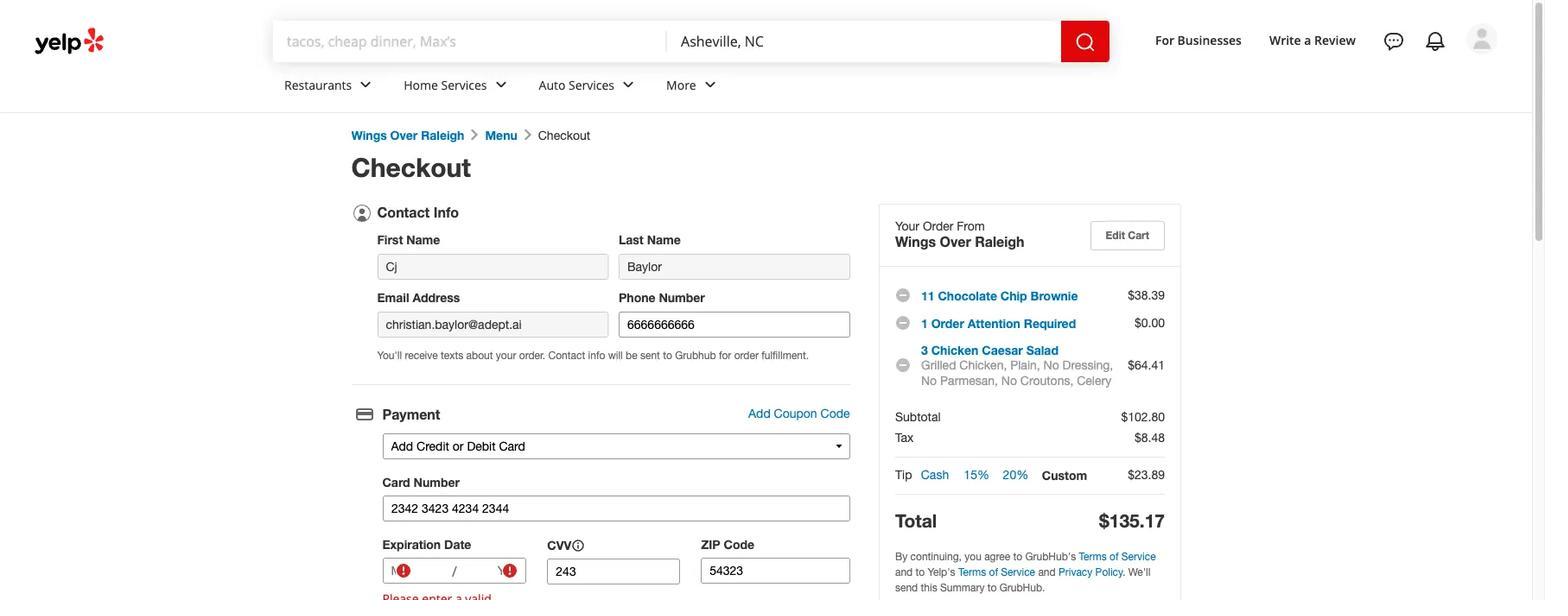 Task type: vqa. For each thing, say whether or not it's contained in the screenshot.
4.1 to the right
no



Task type: describe. For each thing, give the bounding box(es) containing it.
home services link
[[390, 62, 525, 112]]

1 vertical spatial code
[[724, 538, 755, 553]]

0 horizontal spatial terms of service link
[[958, 567, 1035, 579]]

parmesan,
[[940, 374, 998, 388]]

1 order attention required
[[921, 316, 1076, 331]]

15% button
[[964, 469, 989, 484]]

continuing,
[[910, 552, 962, 564]]

about
[[466, 350, 493, 362]]

.
[[1123, 567, 1126, 579]]

date
[[444, 538, 471, 553]]

last name
[[619, 232, 681, 247]]

celery
[[1077, 374, 1111, 388]]

order for required
[[931, 316, 964, 331]]

2 horizontal spatial no
[[1043, 359, 1059, 372]]

auto
[[539, 77, 566, 93]]

to inside . we'll send this summary to grubhub.
[[987, 583, 997, 595]]

for businesses link
[[1149, 25, 1249, 56]]

services for home services
[[441, 77, 487, 93]]

required
[[1024, 316, 1076, 331]]

Last Name text field
[[619, 254, 850, 280]]

waffle
[[1045, 390, 1079, 403]]

restaurants link
[[271, 62, 390, 112]]

edit
[[1106, 229, 1125, 242]]

15%
[[964, 469, 989, 482]]

brownie
[[1031, 289, 1078, 303]]

($6.99)
[[921, 405, 958, 419]]

number for card number
[[414, 476, 460, 490]]

order.
[[519, 350, 546, 362]]

0 horizontal spatial no
[[921, 374, 937, 388]]

your
[[895, 220, 919, 233]]

cj b. image
[[1467, 23, 1498, 54]]

zip
[[701, 538, 721, 553]]

tacos, cheap dinner, Max's text field
[[287, 32, 654, 51]]

from
[[957, 220, 985, 233]]

to right agree
[[1013, 552, 1022, 564]]

you
[[965, 552, 981, 564]]

your
[[496, 350, 516, 362]]

3
[[921, 343, 928, 358]]

1 horizontal spatial contact
[[549, 350, 585, 362]]

edit cart button
[[1090, 221, 1165, 250]]

sent
[[641, 350, 660, 362]]

write a review link
[[1263, 25, 1363, 56]]

home services
[[404, 77, 487, 93]]

for businesses
[[1156, 32, 1242, 48]]

info
[[588, 350, 605, 362]]

to up this
[[916, 567, 925, 579]]

. we'll send this summary to grubhub.
[[895, 567, 1151, 595]]

menu
[[485, 128, 518, 142]]

raleigh inside your order from wings over raleigh
[[975, 233, 1025, 250]]

chicken,
[[959, 359, 1007, 372]]

$8.48
[[1135, 431, 1165, 445]]

/
[[452, 563, 457, 582]]

this
[[921, 583, 937, 595]]

card number
[[383, 476, 460, 490]]

Expiration month text field
[[383, 560, 419, 584]]

expiration date
[[383, 538, 471, 553]]

auto services
[[539, 77, 615, 93]]

$102.80
[[1121, 411, 1165, 425]]

Email Address email field
[[377, 312, 609, 338]]

grubhub
[[675, 350, 716, 362]]

card number input frame element
[[391, 502, 842, 517]]

cvv
[[548, 539, 572, 554]]

$38.39
[[1128, 289, 1165, 303]]

more link
[[653, 62, 735, 112]]

Phone Number telephone field
[[619, 312, 850, 338]]

email address
[[377, 290, 460, 305]]

what is cvv? image
[[572, 540, 586, 553]]

services for auto services
[[569, 77, 615, 93]]

1 vertical spatial terms
[[958, 567, 986, 579]]

info
[[434, 204, 459, 220]]

policy
[[1095, 567, 1123, 579]]

custom
[[1042, 469, 1087, 483]]

0 vertical spatial terms
[[1079, 552, 1107, 564]]

number for phone number
[[659, 290, 705, 305]]

search image
[[1075, 32, 1096, 52]]

grubhub's
[[1025, 552, 1076, 564]]

1
[[921, 316, 928, 331]]

0 horizontal spatial service
[[1001, 567, 1035, 579]]

$64.41
[[1128, 359, 1165, 373]]

a
[[1305, 32, 1312, 48]]

loaded
[[1001, 390, 1042, 403]]

sticks
[[921, 390, 954, 403]]

phone
[[619, 290, 656, 305]]

email
[[377, 290, 409, 305]]

1 horizontal spatial service
[[1122, 552, 1156, 564]]

wings inside your order from wings over raleigh
[[895, 233, 936, 250]]

your order from wings over raleigh
[[895, 220, 1025, 250]]

grubhub.
[[1000, 583, 1045, 595]]

over inside your order from wings over raleigh
[[940, 233, 971, 250]]

yelp's
[[928, 567, 955, 579]]

caesar
[[982, 343, 1023, 358]]

edit cart
[[1106, 229, 1149, 242]]

you'll receive texts about your order. contact info will be sent to grubhub for order fulfillment.
[[377, 350, 809, 362]]

CVV text field
[[548, 560, 681, 586]]

add coupon code
[[749, 407, 850, 421]]

will
[[608, 350, 623, 362]]

restaurants
[[284, 77, 352, 93]]

order
[[735, 350, 759, 362]]

cash
[[921, 469, 949, 482]]



Task type: locate. For each thing, give the bounding box(es) containing it.
raleigh up the 11 chocolate chip brownie
[[975, 233, 1025, 250]]

expiration
[[383, 538, 441, 553]]

1 horizontal spatial of
[[1110, 552, 1119, 564]]

name down contact info
[[406, 232, 440, 247]]

service
[[1122, 552, 1156, 564], [1001, 567, 1035, 579]]

first
[[377, 232, 403, 247]]

we'll
[[1128, 567, 1151, 579]]

24 chevron down v2 image inside auto services link
[[618, 75, 639, 95]]

no up loaded
[[1001, 374, 1017, 388]]

service up grubhub.
[[1001, 567, 1035, 579]]

total
[[895, 511, 937, 533]]

checkout down auto
[[538, 128, 591, 142]]

1 vertical spatial service
[[1001, 567, 1035, 579]]

to right summary
[[987, 583, 997, 595]]

terms down the you
[[958, 567, 986, 579]]

1 vertical spatial checkout
[[351, 152, 471, 183]]

contact
[[377, 204, 430, 220], [549, 350, 585, 362]]

$23.89
[[1128, 469, 1165, 482]]

privacy policy link
[[1059, 567, 1123, 579]]

1 horizontal spatial services
[[569, 77, 615, 93]]

24 chevron down v2 image
[[491, 75, 511, 95], [700, 75, 721, 95]]

privacy
[[1059, 567, 1093, 579]]

name
[[406, 232, 440, 247], [647, 232, 681, 247]]

0 horizontal spatial 24 chevron down v2 image
[[356, 75, 376, 95]]

1 vertical spatial wings
[[895, 233, 936, 250]]

24 chevron down v2 image inside more link
[[700, 75, 721, 95]]

chocolate
[[938, 289, 997, 303]]

0 horizontal spatial services
[[441, 77, 487, 93]]

0 vertical spatial number
[[659, 290, 705, 305]]

1 horizontal spatial code
[[821, 407, 850, 421]]

payment
[[383, 406, 440, 422]]

search image
[[1075, 32, 1096, 52]]

by continuing, you agree to grubhub's terms of service and to yelp's terms of service and privacy policy
[[895, 552, 1156, 579]]

1   text field from the left
[[287, 32, 654, 51]]

no up croutons,
[[1043, 359, 1059, 372]]

0 horizontal spatial checkout
[[351, 152, 471, 183]]

name for first name
[[406, 232, 440, 247]]

contact up first name
[[377, 204, 430, 220]]

and up send
[[895, 567, 913, 579]]

no
[[1043, 359, 1059, 372], [921, 374, 937, 388], [1001, 374, 1017, 388]]

0 horizontal spatial contact
[[377, 204, 430, 220]]

1 horizontal spatial 24 chevron down v2 image
[[700, 75, 721, 95]]

of up policy
[[1110, 552, 1119, 564]]

1 horizontal spatial name
[[647, 232, 681, 247]]

20% button
[[1003, 469, 1028, 484]]

None search field
[[273, 21, 1131, 62]]

code
[[821, 407, 850, 421], [724, 538, 755, 553]]

checkout down wings over raleigh link
[[351, 152, 471, 183]]

name right last
[[647, 232, 681, 247]]

1 horizontal spatial terms
[[1079, 552, 1107, 564]]

1 horizontal spatial and
[[1038, 567, 1056, 579]]

number right the phone
[[659, 290, 705, 305]]

24 chevron down v2 image
[[356, 75, 376, 95], [618, 75, 639, 95]]

0 vertical spatial wings
[[351, 128, 387, 142]]

subtotal
[[895, 411, 941, 425]]

1 and from the left
[[895, 567, 913, 579]]

cash button
[[921, 469, 949, 484]]

services inside home services link
[[441, 77, 487, 93]]

24 chevron down v2 image for more
[[700, 75, 721, 95]]

tax
[[895, 431, 914, 445]]

0 vertical spatial over
[[390, 128, 418, 142]]

of
[[1110, 552, 1119, 564], [989, 567, 998, 579]]

wings up 11
[[895, 233, 936, 250]]

by
[[895, 552, 907, 564]]

1 24 chevron down v2 image from the left
[[491, 75, 511, 95]]

terms
[[1079, 552, 1107, 564], [958, 567, 986, 579]]

services right auto
[[569, 77, 615, 93]]

fries
[[1082, 390, 1108, 403]]

0 horizontal spatial name
[[406, 232, 440, 247]]

chip
[[1000, 289, 1027, 303]]

receive
[[405, 350, 438, 362]]

24 chevron down v2 image right more
[[700, 75, 721, 95]]

notifications image
[[1426, 31, 1446, 52], [1426, 31, 1446, 52]]

service up 'we'll'
[[1122, 552, 1156, 564]]

24 chevron down v2 image up menu link
[[491, 75, 511, 95]]

code right zip
[[724, 538, 755, 553]]

checkout
[[538, 128, 591, 142], [351, 152, 471, 183]]

1 name from the left
[[406, 232, 440, 247]]

1 vertical spatial order
[[931, 316, 964, 331]]

add
[[749, 407, 771, 421]]

messages image
[[1384, 31, 1405, 52]]

over right "your"
[[940, 233, 971, 250]]

1 vertical spatial over
[[940, 233, 971, 250]]

to right sent
[[663, 350, 672, 362]]

1 vertical spatial terms of service link
[[958, 567, 1035, 579]]

terms up privacy policy link
[[1079, 552, 1107, 564]]

messages image
[[1384, 31, 1405, 52]]

2 and from the left
[[1038, 567, 1056, 579]]

terms of service link up .
[[1079, 552, 1156, 564]]

more
[[667, 77, 697, 93]]

order right "your"
[[923, 220, 953, 233]]

24 chevron down v2 image inside home services link
[[491, 75, 511, 95]]

0 horizontal spatial terms
[[958, 567, 986, 579]]

3 chicken caesar salad grilled chicken, plain, no dressing, no parmesan, no croutons, celery sticks ($1.49), loaded waffle fries ($6.99)
[[921, 343, 1113, 419]]

raleigh down home services link on the left of the page
[[421, 128, 465, 142]]

grilled
[[921, 359, 956, 372]]

0 vertical spatial order
[[923, 220, 953, 233]]

checkout region
[[346, 147, 1181, 601]]

24 chevron down v2 image right auto services
[[618, 75, 639, 95]]

address, neighborhood, city, state or zip text field
[[681, 32, 1048, 51]]

wings down "restaurants" link
[[351, 128, 387, 142]]

address
[[413, 290, 460, 305]]

order right 1
[[931, 316, 964, 331]]

0 horizontal spatial and
[[895, 567, 913, 579]]

1 horizontal spatial number
[[659, 290, 705, 305]]

and down 'grubhub's'
[[1038, 567, 1056, 579]]

chicken
[[931, 343, 979, 358]]

croutons,
[[1020, 374, 1074, 388]]

services right home
[[441, 77, 487, 93]]

1 services from the left
[[441, 77, 487, 93]]

1 horizontal spatial terms of service link
[[1079, 552, 1156, 564]]

0 vertical spatial raleigh
[[421, 128, 465, 142]]

0 horizontal spatial wings
[[351, 128, 387, 142]]

1 horizontal spatial wings
[[895, 233, 936, 250]]

last
[[619, 232, 644, 247]]

order for wings
[[923, 220, 953, 233]]

be
[[626, 350, 638, 362]]

over down home
[[390, 128, 418, 142]]

zip code
[[701, 538, 755, 553]]

1 horizontal spatial checkout
[[538, 128, 591, 142]]

1 vertical spatial number
[[414, 476, 460, 490]]

0 horizontal spatial code
[[724, 538, 755, 553]]

texts
[[441, 350, 464, 362]]

summary
[[940, 583, 985, 595]]

0 horizontal spatial of
[[989, 567, 998, 579]]

wings over raleigh
[[351, 128, 465, 142]]

phone number
[[619, 290, 705, 305]]

for
[[719, 350, 732, 362]]

2 24 chevron down v2 image from the left
[[700, 75, 721, 95]]

2   text field from the left
[[681, 32, 1048, 51]]

1 vertical spatial raleigh
[[975, 233, 1025, 250]]

plain,
[[1010, 359, 1040, 372]]

24 chevron down v2 image inside "restaurants" link
[[356, 75, 376, 95]]

no up sticks
[[921, 374, 937, 388]]

0 vertical spatial contact
[[377, 204, 430, 220]]

2 name from the left
[[647, 232, 681, 247]]

0 horizontal spatial raleigh
[[421, 128, 465, 142]]

card
[[383, 476, 410, 490]]

fulfillment.
[[762, 350, 809, 362]]

$135.17
[[1099, 511, 1165, 533]]

0 vertical spatial of
[[1110, 552, 1119, 564]]

name for last name
[[647, 232, 681, 247]]

1 vertical spatial of
[[989, 567, 998, 579]]

tip
[[895, 469, 912, 482]]

2 24 chevron down v2 image from the left
[[618, 75, 639, 95]]

0 horizontal spatial 24 chevron down v2 image
[[491, 75, 511, 95]]

2 services from the left
[[569, 77, 615, 93]]

businesses
[[1178, 32, 1242, 48]]

24 chevron down v2 image for home services
[[491, 75, 511, 95]]

and
[[895, 567, 913, 579], [1038, 567, 1056, 579]]

24 chevron down v2 image for restaurants
[[356, 75, 376, 95]]

  text field for 'address, neighborhood, city, state or zip' text box
[[681, 32, 1048, 51]]

0 vertical spatial terms of service link
[[1079, 552, 1156, 564]]

home
[[404, 77, 438, 93]]

contact left info
[[549, 350, 585, 362]]

24 chevron down v2 image right restaurants in the top of the page
[[356, 75, 376, 95]]

code right coupon
[[821, 407, 850, 421]]

number
[[659, 290, 705, 305], [414, 476, 460, 490]]

1 horizontal spatial raleigh
[[975, 233, 1025, 250]]

0 vertical spatial checkout
[[538, 128, 591, 142]]

1 24 chevron down v2 image from the left
[[356, 75, 376, 95]]

auto services link
[[525, 62, 653, 112]]

order inside your order from wings over raleigh
[[923, 220, 953, 233]]

20%
[[1003, 469, 1028, 482]]

1 horizontal spatial   text field
[[681, 32, 1048, 51]]

terms of service link
[[1079, 552, 1156, 564], [958, 567, 1035, 579]]

11 chocolate chip brownie
[[921, 289, 1078, 303]]

  text field
[[287, 32, 654, 51], [681, 32, 1048, 51]]

0 vertical spatial service
[[1122, 552, 1156, 564]]

  text field for the tacos, cheap dinner, max's text field
[[287, 32, 654, 51]]

contact info
[[377, 204, 459, 220]]

1 horizontal spatial over
[[940, 233, 971, 250]]

0 horizontal spatial number
[[414, 476, 460, 490]]

write
[[1270, 32, 1302, 48]]

First Name text field
[[377, 254, 609, 280]]

24 chevron down v2 image for auto services
[[618, 75, 639, 95]]

0 horizontal spatial over
[[390, 128, 418, 142]]

first name
[[377, 232, 440, 247]]

services inside auto services link
[[569, 77, 615, 93]]

order
[[923, 220, 953, 233], [931, 316, 964, 331]]

of down agree
[[989, 567, 998, 579]]

review
[[1315, 32, 1356, 48]]

send
[[895, 583, 918, 595]]

0 vertical spatial code
[[821, 407, 850, 421]]

$0.00
[[1135, 316, 1165, 330]]

checkout inside checkout region
[[351, 152, 471, 183]]

cart
[[1128, 229, 1149, 242]]

1 vertical spatial contact
[[549, 350, 585, 362]]

0 horizontal spatial   text field
[[287, 32, 654, 51]]

to
[[663, 350, 672, 362], [1013, 552, 1022, 564], [916, 567, 925, 579], [987, 583, 997, 595]]

number right card
[[414, 476, 460, 490]]

ZIP Code text field
[[701, 559, 850, 585]]

1 horizontal spatial 24 chevron down v2 image
[[618, 75, 639, 95]]

1 horizontal spatial no
[[1001, 374, 1017, 388]]

custom button
[[1042, 469, 1087, 484]]

($1.49),
[[958, 390, 998, 403]]

terms of service link down agree
[[958, 567, 1035, 579]]

menu link
[[485, 128, 518, 142]]

dressing,
[[1063, 359, 1113, 372]]

Expiration year text field
[[490, 560, 526, 584]]

salad
[[1026, 343, 1059, 358]]



